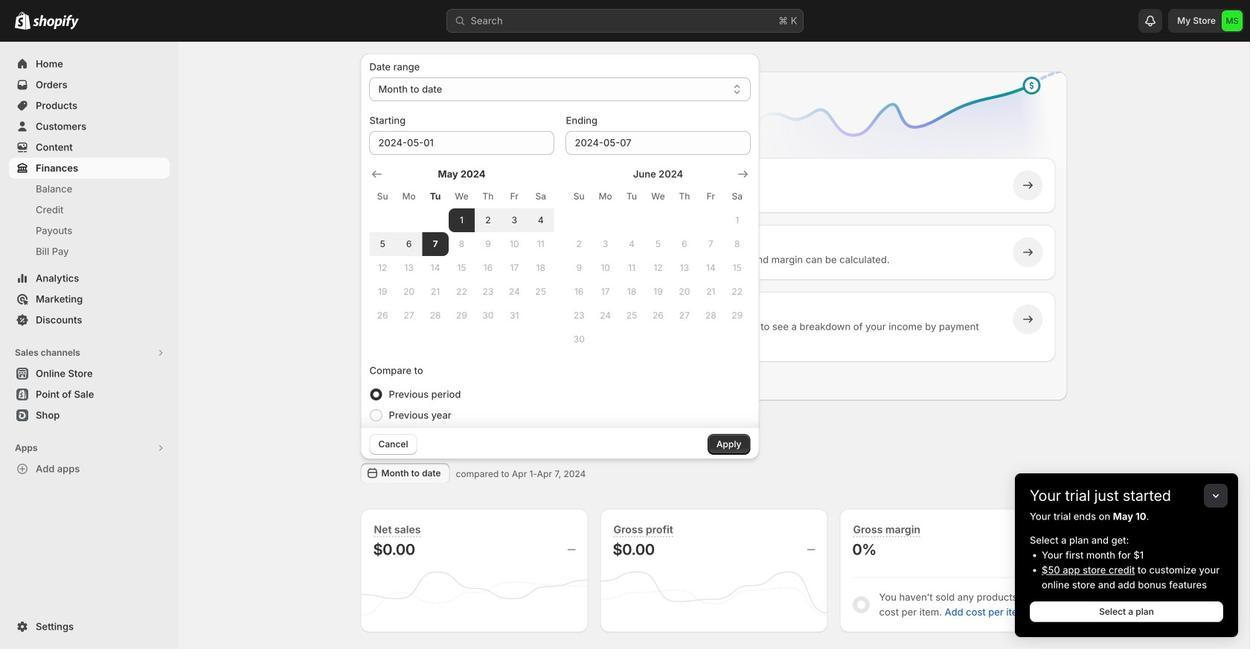 Task type: locate. For each thing, give the bounding box(es) containing it.
grid
[[370, 167, 554, 327], [566, 167, 751, 351]]

None text field
[[370, 131, 554, 155]]

line chart image
[[730, 68, 1071, 191]]

select a plan image
[[393, 178, 408, 193]]

1 horizontal spatial shopify image
[[33, 15, 79, 30]]

None text field
[[566, 131, 751, 155]]

my store image
[[1222, 10, 1243, 31]]

1 horizontal spatial grid
[[566, 167, 751, 351]]

shopify image
[[15, 12, 31, 30], [33, 15, 79, 30]]

0 horizontal spatial grid
[[370, 167, 554, 327]]



Task type: describe. For each thing, give the bounding box(es) containing it.
add your first product image
[[393, 245, 408, 260]]

0 horizontal spatial shopify image
[[15, 12, 31, 30]]

1 grid from the left
[[370, 167, 554, 327]]

set up shopify payments image
[[393, 312, 408, 327]]

2 grid from the left
[[566, 167, 751, 351]]



Task type: vqa. For each thing, say whether or not it's contained in the screenshot.
search products text field
no



